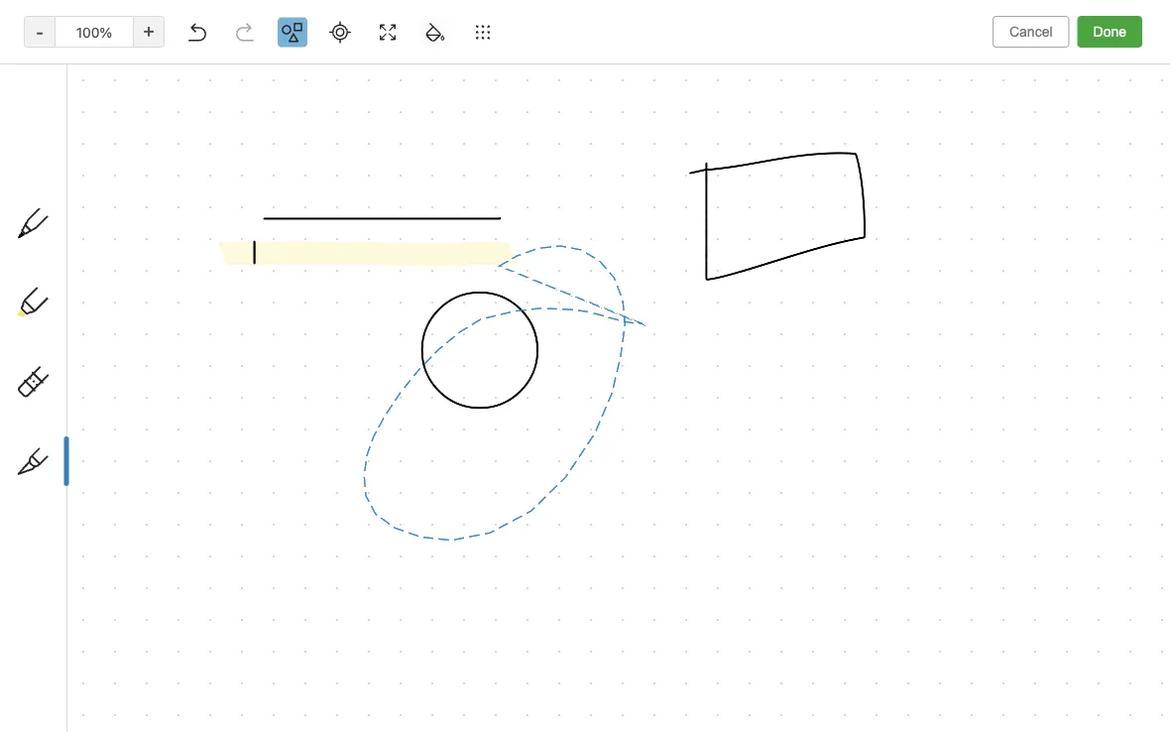 Task type: describe. For each thing, give the bounding box(es) containing it.
home link
[[0, 156, 238, 187]]

here.
[[112, 207, 142, 222]]

insert image
[[251, 56, 281, 83]]

new notebook
[[65, 571, 156, 586]]

font family image
[[631, 56, 723, 83]]

notebooks
[[45, 471, 114, 487]]

new notebook button
[[0, 566, 229, 590]]

font color image
[[783, 56, 832, 83]]

notebooks link
[[0, 463, 229, 495]]

note,
[[36, 189, 66, 204]]

expand note image
[[252, 12, 276, 36]]

all
[[1046, 705, 1061, 720]]

tasks
[[44, 427, 80, 444]]

Note Editor text field
[[0, 0, 1171, 732]]

saved
[[1119, 705, 1155, 720]]

notebook for first notebook
[[353, 16, 412, 31]]

first notebook
[[323, 16, 412, 31]]

1 vertical spatial notes
[[44, 395, 82, 412]]

add a reminder image
[[250, 700, 274, 724]]

settings image
[[202, 16, 226, 40]]

to
[[59, 207, 71, 222]]

stack
[[134, 189, 166, 204]]

home
[[44, 163, 82, 180]]

share
[[1067, 15, 1106, 32]]

in
[[83, 667, 95, 678]]

shortcuts button
[[0, 187, 229, 219]]

black friday offer
[[72, 622, 192, 639]]

black
[[72, 622, 109, 639]]

only
[[982, 16, 1009, 31]]

black friday offer button
[[16, 611, 222, 651]]

heading level image
[[524, 56, 626, 83]]

2 cell from the top
[[0, 519, 229, 543]]

new for new notebook
[[65, 571, 93, 586]]

expires in
[[31, 667, 99, 678]]



Task type: locate. For each thing, give the bounding box(es) containing it.
recent
[[23, 252, 65, 267]]

0 vertical spatial notebook
[[353, 16, 412, 31]]

0 vertical spatial notes
[[68, 252, 104, 267]]

new button
[[12, 104, 226, 140]]

add
[[74, 207, 97, 222]]

1 vertical spatial notebook
[[96, 571, 156, 586]]

1 vertical spatial new
[[65, 571, 93, 586]]

cell
[[0, 495, 229, 519], [0, 519, 229, 543], [0, 543, 229, 566]]

new up the home
[[44, 114, 72, 130]]

tag
[[36, 207, 55, 222]]

Search text field
[[26, 58, 212, 93]]

you
[[1013, 16, 1035, 31]]

notebook inside group
[[96, 571, 156, 586]]

first notebook button
[[299, 10, 419, 38]]

changes
[[1065, 705, 1116, 720]]

notebook inside note window element
[[353, 16, 412, 31]]

on
[[137, 172, 152, 186]]

0 vertical spatial new
[[44, 114, 72, 130]]

or
[[170, 189, 182, 204]]

expand notebooks image
[[5, 471, 21, 487]]

a
[[156, 172, 163, 186]]

all changes saved
[[1046, 705, 1155, 720]]

new up black
[[65, 571, 93, 586]]

notes link
[[0, 388, 229, 420]]

None search field
[[26, 58, 212, 93]]

group containing icon on a note, notebook, stack or tag to add it here.
[[0, 130, 229, 396]]

expires
[[31, 667, 79, 678]]

cell up new notebook
[[0, 543, 229, 566]]

0 horizontal spatial notebook
[[96, 571, 156, 586]]

new
[[44, 114, 72, 130], [65, 571, 93, 586]]

first
[[323, 16, 350, 31]]

new for new
[[44, 114, 72, 130]]

notes right recent
[[68, 252, 104, 267]]

recent notes
[[23, 252, 104, 267]]

cell up new notebook button
[[0, 519, 229, 543]]

notebook for new notebook
[[96, 571, 156, 586]]

new inside popup button
[[44, 114, 72, 130]]

notes inside group
[[68, 252, 104, 267]]

only you
[[982, 16, 1035, 31]]

notebook
[[353, 16, 412, 31], [96, 571, 156, 586]]

new notebook group
[[0, 495, 229, 598]]

friday
[[113, 622, 155, 639]]

notes up tasks on the bottom of page
[[44, 395, 82, 412]]

tasks button
[[0, 420, 229, 451]]

1 cell from the top
[[0, 495, 229, 519]]

notebook up black friday offer
[[96, 571, 156, 586]]

notes
[[68, 252, 104, 267], [44, 395, 82, 412]]

group
[[0, 130, 229, 396]]

add tag image
[[284, 700, 308, 724]]

offer
[[159, 622, 192, 639]]

cell down notebooks at the bottom of the page
[[0, 495, 229, 519]]

highlight image
[[928, 56, 975, 83]]

new inside button
[[65, 571, 93, 586]]

1 horizontal spatial notebook
[[353, 16, 412, 31]]

shortcuts
[[45, 195, 107, 212]]

icon
[[109, 172, 134, 186]]

tree containing home
[[0, 98, 238, 705]]

notebook,
[[70, 189, 130, 204]]

font size image
[[728, 56, 778, 83]]

more image
[[1080, 56, 1141, 83]]

icon on a note, notebook, stack or tag to add it here.
[[36, 172, 182, 222]]

tree
[[0, 98, 238, 705]]

share button
[[1050, 8, 1123, 40]]

3 cell from the top
[[0, 543, 229, 566]]

notebook right first
[[353, 16, 412, 31]]

it
[[101, 207, 108, 222]]

note window element
[[0, 0, 1171, 732]]



Task type: vqa. For each thing, say whether or not it's contained in the screenshot.
'icon on a note, notebook, stack or tag to add it here.'
yes



